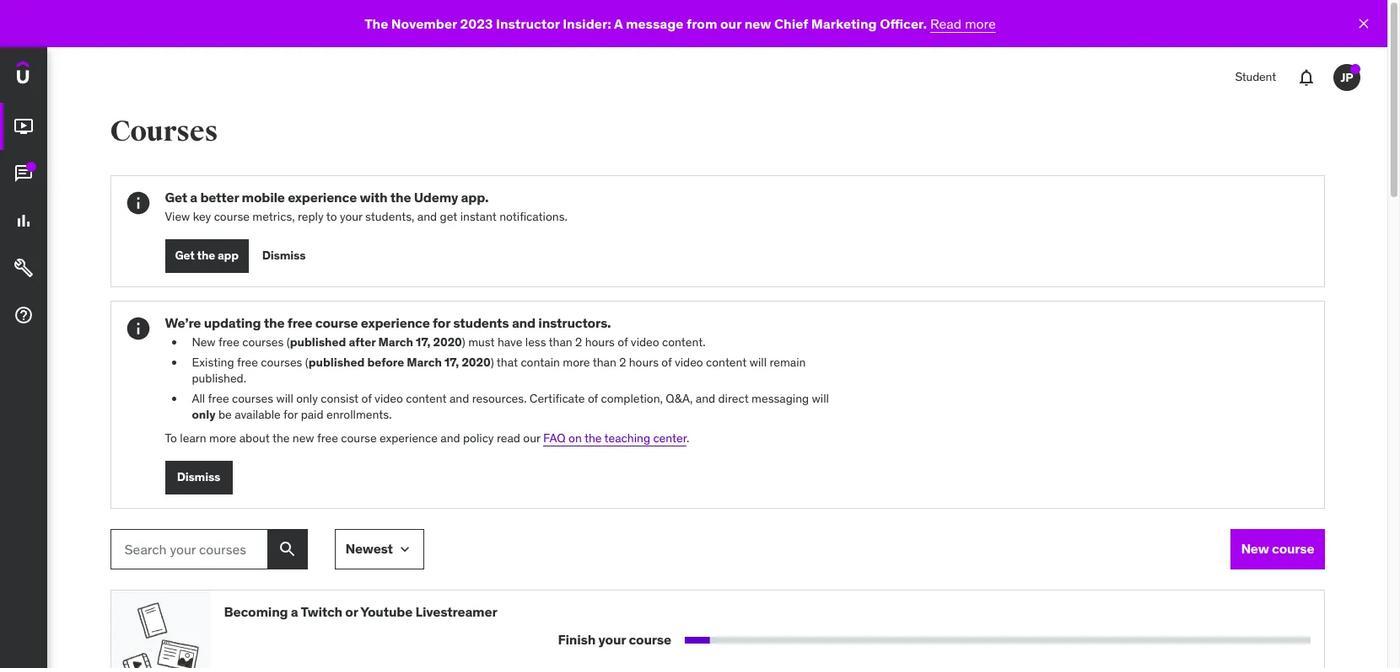 Task type: vqa. For each thing, say whether or not it's contained in the screenshot.


Task type: locate. For each thing, give the bounding box(es) containing it.
0 horizontal spatial video
[[375, 391, 403, 406]]

hours
[[585, 335, 615, 350], [629, 355, 659, 370]]

17,
[[416, 335, 430, 350], [444, 355, 459, 370]]

1 vertical spatial march
[[407, 355, 442, 370]]

0 vertical spatial )
[[462, 335, 465, 350]]

new inside button
[[1241, 541, 1269, 557]]

only
[[296, 391, 318, 406], [192, 408, 216, 423]]

0 horizontal spatial for
[[283, 408, 298, 423]]

better
[[200, 189, 239, 206]]

new left "chief"
[[744, 15, 771, 32]]

the up students,
[[390, 189, 411, 206]]

2 vertical spatial courses
[[232, 391, 273, 406]]

about
[[239, 431, 270, 446]]

0 vertical spatial for
[[433, 314, 450, 331]]

) left that
[[491, 355, 494, 370]]

( up the existing free courses ( published before march 17, 2020 on the bottom of page
[[287, 335, 290, 350]]

get down view
[[175, 248, 194, 263]]

our left faq
[[523, 431, 540, 446]]

udemy image
[[17, 61, 94, 90]]

experience down enrollments.
[[379, 431, 438, 446]]

published
[[290, 335, 346, 350], [308, 355, 365, 370]]

search image
[[277, 539, 297, 560]]

2020 left the must
[[433, 335, 462, 350]]

manage
[[733, 630, 793, 650]]

a
[[190, 189, 197, 206], [291, 603, 298, 620]]

0 vertical spatial 2
[[575, 335, 582, 350]]

we're
[[165, 314, 201, 331]]

1 vertical spatial medium image
[[13, 258, 34, 278]]

0 vertical spatial content
[[706, 355, 747, 370]]

1 horizontal spatial will
[[750, 355, 767, 370]]

1 vertical spatial more
[[563, 355, 590, 370]]

1 vertical spatial 2020
[[462, 355, 491, 370]]

1 vertical spatial )
[[491, 355, 494, 370]]

0 vertical spatial new
[[192, 335, 216, 350]]

policy
[[463, 431, 494, 446]]

0 vertical spatial your
[[340, 209, 362, 224]]

march down new free courses ( published after march 17, 2020 ) must have less than 2 hours of video content.
[[407, 355, 442, 370]]

video up enrollments.
[[375, 391, 403, 406]]

with
[[360, 189, 388, 206]]

of up completion,
[[618, 335, 628, 350]]

than inside ) that contain more than 2 hours of video content will remain published.
[[593, 355, 616, 370]]

get for the
[[175, 248, 194, 263]]

courses inside the all free courses will only consist of video content and resources. certificate of completion, q&a, and direct messaging will only be available for paid enrollments.
[[232, 391, 273, 406]]

courses for only
[[232, 391, 273, 406]]

1 vertical spatial a
[[291, 603, 298, 620]]

1 vertical spatial your
[[598, 632, 626, 649]]

0 horizontal spatial your
[[340, 209, 362, 224]]

medium image
[[13, 117, 34, 137], [13, 164, 34, 184], [13, 305, 34, 326]]

twitch
[[301, 603, 342, 620]]

0 vertical spatial courses
[[242, 335, 284, 350]]

2 vertical spatial medium image
[[13, 305, 34, 326]]

1 horizontal spatial dismiss
[[262, 248, 306, 263]]

and up less
[[512, 314, 535, 331]]

paid
[[301, 408, 324, 423]]

1 vertical spatial medium image
[[13, 164, 34, 184]]

published up the existing free courses ( published before march 17, 2020 on the bottom of page
[[290, 335, 346, 350]]

the inside get a better mobile experience with the udemy app. view key course metrics, reply to your students, and get instant notifications.
[[390, 189, 411, 206]]

1 horizontal spatial 2
[[619, 355, 626, 370]]

free inside the all free courses will only consist of video content and resources. certificate of completion, q&a, and direct messaging will only be available for paid enrollments.
[[208, 391, 229, 406]]

get for a
[[165, 189, 187, 206]]

Search your courses text field
[[110, 529, 267, 570]]

0 horizontal spatial 17,
[[416, 335, 430, 350]]

2 horizontal spatial video
[[675, 355, 703, 370]]

get inside get a better mobile experience with the udemy app. view key course metrics, reply to your students, and get instant notifications.
[[165, 189, 187, 206]]

experience
[[288, 189, 357, 206], [361, 314, 430, 331], [379, 431, 438, 446]]

will right messaging
[[812, 391, 829, 406]]

your
[[340, 209, 362, 224], [598, 632, 626, 649]]

1 vertical spatial new
[[1241, 541, 1269, 557]]

than up completion,
[[593, 355, 616, 370]]

1 vertical spatial 17,
[[444, 355, 459, 370]]

free for existing free courses (
[[237, 355, 258, 370]]

17, down new free courses ( published after march 17, 2020 ) must have less than 2 hours of video content.
[[444, 355, 459, 370]]

1 horizontal spatial hours
[[629, 355, 659, 370]]

video down "content."
[[675, 355, 703, 370]]

video inside the all free courses will only consist of video content and resources. certificate of completion, q&a, and direct messaging will only be available for paid enrollments.
[[375, 391, 403, 406]]

free
[[287, 314, 312, 331], [218, 335, 239, 350], [237, 355, 258, 370], [208, 391, 229, 406], [317, 431, 338, 446]]

learn
[[180, 431, 206, 446]]

0 horizontal spatial our
[[523, 431, 540, 446]]

1 vertical spatial than
[[593, 355, 616, 370]]

2 horizontal spatial more
[[965, 15, 996, 32]]

1 vertical spatial published
[[308, 355, 365, 370]]

get up view
[[165, 189, 187, 206]]

hours down instructors.
[[585, 335, 615, 350]]

dismiss button
[[262, 239, 306, 273], [165, 461, 232, 495]]

1 horizontal spatial our
[[720, 15, 741, 32]]

experience up to
[[288, 189, 357, 206]]

video inside ) that contain more than 2 hours of video content will remain published.
[[675, 355, 703, 370]]

0 horizontal spatial only
[[192, 408, 216, 423]]

than
[[549, 335, 572, 350], [593, 355, 616, 370]]

1 horizontal spatial content
[[706, 355, 747, 370]]

1 horizontal spatial 17,
[[444, 355, 459, 370]]

finish
[[558, 632, 596, 649]]

more right contain
[[563, 355, 590, 370]]

enrollments.
[[326, 408, 392, 423]]

that
[[497, 355, 518, 370]]

0 vertical spatial new
[[744, 15, 771, 32]]

video
[[631, 335, 659, 350], [675, 355, 703, 370], [375, 391, 403, 406]]

faq on the teaching center link
[[543, 431, 686, 446]]

content
[[706, 355, 747, 370], [406, 391, 447, 406]]

march
[[378, 335, 413, 350], [407, 355, 442, 370]]

2 vertical spatial more
[[209, 431, 236, 446]]

1 vertical spatial (
[[305, 355, 308, 370]]

hours inside ) that contain more than 2 hours of video content will remain published.
[[629, 355, 659, 370]]

and left resources.
[[449, 391, 469, 406]]

students
[[453, 314, 509, 331]]

a up key
[[190, 189, 197, 206]]

the
[[365, 15, 388, 32]]

than down instructors.
[[549, 335, 572, 350]]

0 vertical spatial get
[[165, 189, 187, 206]]

0 horizontal spatial new
[[192, 335, 216, 350]]

of inside ) that contain more than 2 hours of video content will remain published.
[[661, 355, 672, 370]]

jp
[[1341, 70, 1353, 85]]

( up paid
[[305, 355, 308, 370]]

will up available
[[276, 391, 293, 406]]

0 vertical spatial dismiss
[[262, 248, 306, 263]]

0 vertical spatial hours
[[585, 335, 615, 350]]

livestreamer
[[415, 603, 497, 620]]

free up be
[[208, 391, 229, 406]]

march for before
[[407, 355, 442, 370]]

1 horizontal spatial than
[[593, 355, 616, 370]]

2 medium image from the top
[[13, 258, 34, 278]]

0 vertical spatial our
[[720, 15, 741, 32]]

1 horizontal spatial new
[[744, 15, 771, 32]]

0 vertical spatial a
[[190, 189, 197, 206]]

dismiss button down "learn"
[[165, 461, 232, 495]]

1 horizontal spatial for
[[433, 314, 450, 331]]

experience inside get a better mobile experience with the udemy app. view key course metrics, reply to your students, and get instant notifications.
[[288, 189, 357, 206]]

more right read on the top of the page
[[965, 15, 996, 32]]

0 vertical spatial 2020
[[433, 335, 462, 350]]

more down be
[[209, 431, 236, 446]]

( for published after march 17, 2020
[[287, 335, 290, 350]]

november
[[391, 15, 457, 32]]

2
[[575, 335, 582, 350], [619, 355, 626, 370]]

experience up after in the left of the page
[[361, 314, 430, 331]]

dismiss button down "metrics,"
[[262, 239, 306, 273]]

1 horizontal spatial your
[[598, 632, 626, 649]]

the right on at the bottom of the page
[[584, 431, 602, 446]]

1 horizontal spatial dismiss button
[[262, 239, 306, 273]]

1 vertical spatial for
[[283, 408, 298, 423]]

1 vertical spatial content
[[406, 391, 447, 406]]

and right q&a,
[[696, 391, 715, 406]]

all free courses will only consist of video content and resources. certificate of completion, q&a, and direct messaging will only be available for paid enrollments.
[[192, 391, 829, 423]]

free down 'updating'
[[218, 335, 239, 350]]

free for all free courses will only consist of video content and resources. certificate of completion, q&a, and direct messaging will
[[208, 391, 229, 406]]

march down 'we're updating the free course experience for students and instructors.'
[[378, 335, 413, 350]]

2 vertical spatial video
[[375, 391, 403, 406]]

courses
[[110, 114, 218, 149]]

video left "content."
[[631, 335, 659, 350]]

0 vertical spatial march
[[378, 335, 413, 350]]

for up new free courses ( published after march 17, 2020 ) must have less than 2 hours of video content.
[[433, 314, 450, 331]]

medium image
[[13, 211, 34, 231], [13, 258, 34, 278]]

your right to
[[340, 209, 362, 224]]

1 vertical spatial video
[[675, 355, 703, 370]]

0 vertical spatial than
[[549, 335, 572, 350]]

instructors.
[[538, 314, 611, 331]]

content up 'direct'
[[706, 355, 747, 370]]

0 vertical spatial experience
[[288, 189, 357, 206]]

insider:
[[563, 15, 611, 32]]

student link
[[1225, 57, 1286, 98]]

1 vertical spatial hours
[[629, 355, 659, 370]]

1 vertical spatial our
[[523, 431, 540, 446]]

2020 for published after march 17, 2020
[[433, 335, 462, 350]]

2020 for published before march 17, 2020
[[462, 355, 491, 370]]

more
[[965, 15, 996, 32], [563, 355, 590, 370], [209, 431, 236, 446]]

(
[[287, 335, 290, 350], [305, 355, 308, 370]]

our right from
[[720, 15, 741, 32]]

and left get
[[417, 209, 437, 224]]

1 horizontal spatial (
[[305, 355, 308, 370]]

1 vertical spatial 2
[[619, 355, 626, 370]]

2 up completion,
[[619, 355, 626, 370]]

for inside the all free courses will only consist of video content and resources. certificate of completion, q&a, and direct messaging will only be available for paid enrollments.
[[283, 408, 298, 423]]

)
[[462, 335, 465, 350], [491, 355, 494, 370]]

before
[[367, 355, 404, 370]]

free up published.
[[237, 355, 258, 370]]

17, for published after march 17, 2020
[[416, 335, 430, 350]]

center
[[653, 431, 686, 446]]

1 vertical spatial get
[[175, 248, 194, 263]]

dismiss down "learn"
[[177, 470, 220, 485]]

content up to learn more about the new free course experience and policy read our faq on the teaching center .
[[406, 391, 447, 406]]

0 vertical spatial published
[[290, 335, 346, 350]]

0 vertical spatial video
[[631, 335, 659, 350]]

0 horizontal spatial more
[[209, 431, 236, 446]]

updating
[[204, 314, 261, 331]]

1 horizontal spatial only
[[296, 391, 318, 406]]

new down paid
[[293, 431, 314, 446]]

free down paid
[[317, 431, 338, 446]]

hours up completion,
[[629, 355, 659, 370]]

a left "twitch"
[[291, 603, 298, 620]]

remain
[[770, 355, 806, 370]]

2 inside ) that contain more than 2 hours of video content will remain published.
[[619, 355, 626, 370]]

1 horizontal spatial )
[[491, 355, 494, 370]]

your right the finish
[[598, 632, 626, 649]]

edit
[[687, 630, 717, 650]]

the right 'updating'
[[264, 314, 285, 331]]

0 vertical spatial medium image
[[13, 117, 34, 137]]

for left paid
[[283, 408, 298, 423]]

courses
[[242, 335, 284, 350], [261, 355, 302, 370], [232, 391, 273, 406]]

students,
[[365, 209, 414, 224]]

17, down 'we're updating the free course experience for students and instructors.'
[[416, 335, 430, 350]]

only down the all
[[192, 408, 216, 423]]

2020 down the must
[[462, 355, 491, 370]]

content inside ) that contain more than 2 hours of video content will remain published.
[[706, 355, 747, 370]]

the left app
[[197, 248, 215, 263]]

newest button
[[334, 529, 424, 570]]

app
[[218, 248, 238, 263]]

0 vertical spatial (
[[287, 335, 290, 350]]

0 vertical spatial only
[[296, 391, 318, 406]]

1 vertical spatial new
[[293, 431, 314, 446]]

a inside get a better mobile experience with the udemy app. view key course metrics, reply to your students, and get instant notifications.
[[190, 189, 197, 206]]

get inside 'link'
[[175, 248, 194, 263]]

0 vertical spatial medium image
[[13, 211, 34, 231]]

contain
[[521, 355, 560, 370]]

0 vertical spatial dismiss button
[[262, 239, 306, 273]]

0 horizontal spatial dismiss button
[[165, 461, 232, 495]]

1 horizontal spatial new
[[1241, 541, 1269, 557]]

2 down instructors.
[[575, 335, 582, 350]]

2 medium image from the top
[[13, 164, 34, 184]]

1 vertical spatial courses
[[261, 355, 302, 370]]

on
[[568, 431, 582, 446]]

notifications image
[[1296, 67, 1317, 88]]

the inside 'link'
[[197, 248, 215, 263]]

published for existing free courses (
[[308, 355, 365, 370]]

only up paid
[[296, 391, 318, 406]]

0 horizontal spatial content
[[406, 391, 447, 406]]

a for better
[[190, 189, 197, 206]]

2020
[[433, 335, 462, 350], [462, 355, 491, 370]]

0 vertical spatial 17,
[[416, 335, 430, 350]]

published down after in the left of the page
[[308, 355, 365, 370]]

) left the must
[[462, 335, 465, 350]]

and
[[417, 209, 437, 224], [512, 314, 535, 331], [449, 391, 469, 406], [696, 391, 715, 406], [440, 431, 460, 446]]

existing
[[192, 355, 234, 370]]

of down "content."
[[661, 355, 672, 370]]

chief
[[774, 15, 808, 32]]

1 vertical spatial dismiss
[[177, 470, 220, 485]]

1 horizontal spatial more
[[563, 355, 590, 370]]

of up enrollments.
[[361, 391, 372, 406]]

dismiss down "metrics,"
[[262, 248, 306, 263]]

will left remain
[[750, 355, 767, 370]]

0 horizontal spatial (
[[287, 335, 290, 350]]

new
[[192, 335, 216, 350], [1241, 541, 1269, 557]]

1 horizontal spatial a
[[291, 603, 298, 620]]

close image
[[1355, 15, 1372, 32]]

the
[[390, 189, 411, 206], [197, 248, 215, 263], [264, 314, 285, 331], [272, 431, 290, 446], [584, 431, 602, 446]]

published for new free courses (
[[290, 335, 346, 350]]

0 horizontal spatial a
[[190, 189, 197, 206]]

course
[[214, 209, 250, 224], [315, 314, 358, 331], [341, 431, 377, 446], [1272, 541, 1314, 557], [796, 630, 847, 650], [629, 632, 671, 649]]



Task type: describe. For each thing, give the bounding box(es) containing it.
your inside get a better mobile experience with the udemy app. view key course metrics, reply to your students, and get instant notifications.
[[340, 209, 362, 224]]

courses for published after march 17, 2020
[[242, 335, 284, 350]]

all
[[192, 391, 205, 406]]

edit / manage course link
[[479, 598, 1055, 669]]

read
[[930, 15, 962, 32]]

2 horizontal spatial will
[[812, 391, 829, 406]]

student
[[1235, 69, 1276, 85]]

app.
[[461, 189, 489, 206]]

course inside button
[[1272, 541, 1314, 557]]

q&a,
[[666, 391, 693, 406]]

course inside get a better mobile experience with the udemy app. view key course metrics, reply to your students, and get instant notifications.
[[214, 209, 250, 224]]

officer.
[[880, 15, 927, 32]]

1 vertical spatial dismiss button
[[165, 461, 232, 495]]

edit / manage course
[[687, 630, 847, 650]]

after
[[349, 335, 376, 350]]

and inside get a better mobile experience with the udemy app. view key course metrics, reply to your students, and get instant notifications.
[[417, 209, 437, 224]]

to learn more about the new free course experience and policy read our faq on the teaching center .
[[165, 431, 689, 446]]

2 vertical spatial experience
[[379, 431, 438, 446]]

get the app link
[[165, 239, 249, 273]]

get a better mobile experience with the udemy app. view key course metrics, reply to your students, and get instant notifications.
[[165, 189, 567, 224]]

resources.
[[472, 391, 527, 406]]

3 medium image from the top
[[13, 305, 34, 326]]

reply
[[298, 209, 324, 224]]

2023
[[460, 15, 493, 32]]

metrics,
[[252, 209, 295, 224]]

( for published before march 17, 2020
[[305, 355, 308, 370]]

or
[[345, 603, 358, 620]]

a for twitch
[[291, 603, 298, 620]]

read
[[497, 431, 520, 446]]

0 horizontal spatial than
[[549, 335, 572, 350]]

newest
[[345, 541, 393, 557]]

march for after
[[378, 335, 413, 350]]

instant
[[460, 209, 497, 224]]

must
[[468, 335, 495, 350]]

completion,
[[601, 391, 663, 406]]

1 vertical spatial experience
[[361, 314, 430, 331]]

and left policy on the bottom left
[[440, 431, 460, 446]]

will inside ) that contain more than 2 hours of video content will remain published.
[[750, 355, 767, 370]]

you have alerts image
[[1350, 64, 1360, 74]]

be
[[218, 408, 232, 423]]

messaging
[[752, 391, 809, 406]]

view
[[165, 209, 190, 224]]

udemy
[[414, 189, 458, 206]]

to
[[165, 431, 177, 446]]

we're updating the free course experience for students and instructors.
[[165, 314, 611, 331]]

get the app
[[175, 248, 238, 263]]

1 medium image from the top
[[13, 211, 34, 231]]

of right certificate
[[588, 391, 598, 406]]

less
[[525, 335, 546, 350]]

1 horizontal spatial video
[[631, 335, 659, 350]]

.
[[686, 431, 689, 446]]

content inside the all free courses will only consist of video content and resources. certificate of completion, q&a, and direct messaging will only be available for paid enrollments.
[[406, 391, 447, 406]]

a
[[614, 15, 623, 32]]

new free courses ( published after march 17, 2020 ) must have less than 2 hours of video content.
[[192, 335, 706, 350]]

published.
[[192, 371, 246, 386]]

have
[[498, 335, 522, 350]]

courses for published before march 17, 2020
[[261, 355, 302, 370]]

certificate
[[530, 391, 585, 406]]

the november 2023 instructor insider: a message from our new chief marketing officer. read more
[[365, 15, 996, 32]]

message
[[626, 15, 684, 32]]

youtube
[[360, 603, 413, 620]]

0 horizontal spatial )
[[462, 335, 465, 350]]

17, for published before march 17, 2020
[[444, 355, 459, 370]]

notifications.
[[499, 209, 567, 224]]

key
[[193, 209, 211, 224]]

0 horizontal spatial new
[[293, 431, 314, 446]]

existing free courses ( published before march 17, 2020
[[192, 355, 491, 370]]

marketing
[[811, 15, 877, 32]]

get
[[440, 209, 457, 224]]

0 horizontal spatial dismiss
[[177, 470, 220, 485]]

free up the existing free courses ( published before march 17, 2020 on the bottom of page
[[287, 314, 312, 331]]

1 medium image from the top
[[13, 117, 34, 137]]

available
[[235, 408, 281, 423]]

new course
[[1241, 541, 1314, 557]]

1 vertical spatial only
[[192, 408, 216, 423]]

) inside ) that contain more than 2 hours of video content will remain published.
[[491, 355, 494, 370]]

0 horizontal spatial hours
[[585, 335, 615, 350]]

new for new free courses ( published after march 17, 2020 ) must have less than 2 hours of video content.
[[192, 335, 216, 350]]

direct
[[718, 391, 749, 406]]

0 horizontal spatial will
[[276, 391, 293, 406]]

to
[[326, 209, 337, 224]]

teaching
[[604, 431, 650, 446]]

free for new free courses (
[[218, 335, 239, 350]]

0 horizontal spatial 2
[[575, 335, 582, 350]]

new course button
[[1231, 529, 1325, 570]]

the right about
[[272, 431, 290, 446]]

instructor
[[496, 15, 560, 32]]

more inside ) that contain more than 2 hours of video content will remain published.
[[563, 355, 590, 370]]

mobile
[[242, 189, 285, 206]]

consist
[[321, 391, 359, 406]]

becoming
[[224, 603, 288, 620]]

becoming a twitch or youtube livestreamer
[[224, 603, 497, 620]]

new for new course
[[1241, 541, 1269, 557]]

0 vertical spatial more
[[965, 15, 996, 32]]

faq
[[543, 431, 566, 446]]

/
[[721, 630, 729, 650]]

small image
[[396, 541, 413, 558]]

finish your course
[[558, 632, 671, 649]]

) that contain more than 2 hours of video content will remain published.
[[192, 355, 806, 386]]

jp link
[[1327, 57, 1367, 98]]

from
[[687, 15, 717, 32]]

content.
[[662, 335, 706, 350]]



